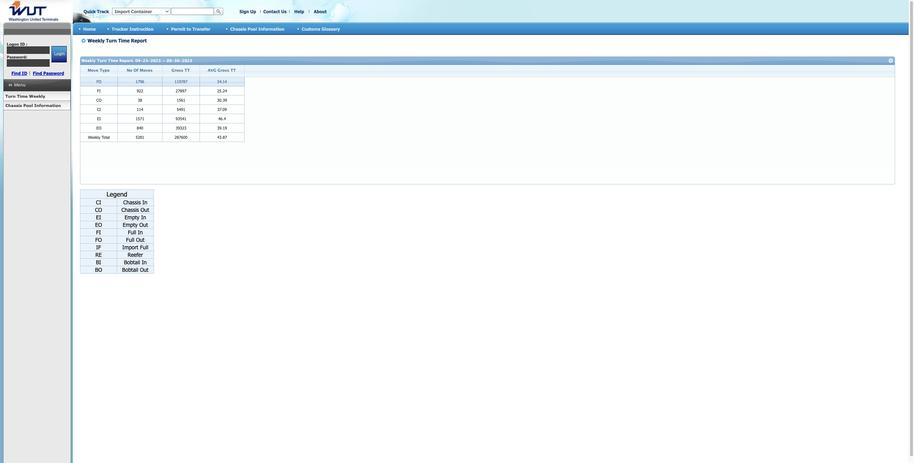 Task type: vqa. For each thing, say whether or not it's contained in the screenshot.
Eq Release (EDO) Inquiry link
no



Task type: locate. For each thing, give the bounding box(es) containing it.
find password link
[[33, 71, 64, 76]]

chassis pool information down turn time weekly link
[[5, 103, 61, 108]]

id for logon
[[20, 42, 25, 46]]

find left 'password'
[[33, 71, 42, 76]]

glossary
[[322, 26, 340, 31]]

chassis pool information down up
[[230, 26, 284, 31]]

pool down up
[[248, 26, 257, 31]]

find down password:
[[11, 71, 21, 76]]

sign up
[[240, 9, 256, 14]]

chassis down turn at left top
[[5, 103, 22, 108]]

1 horizontal spatial find
[[33, 71, 42, 76]]

0 horizontal spatial information
[[34, 103, 61, 108]]

0 vertical spatial chassis
[[230, 26, 246, 31]]

about link
[[314, 9, 327, 14]]

pool down turn time weekly
[[23, 103, 33, 108]]

up
[[250, 9, 256, 14]]

find
[[11, 71, 21, 76], [33, 71, 42, 76]]

0 horizontal spatial chassis
[[5, 103, 22, 108]]

sign
[[240, 9, 249, 14]]

1 vertical spatial information
[[34, 103, 61, 108]]

information down the contact
[[258, 26, 284, 31]]

0 horizontal spatial find
[[11, 71, 21, 76]]

contact us link
[[263, 9, 287, 14]]

id down password:
[[22, 71, 27, 76]]

1 vertical spatial id
[[22, 71, 27, 76]]

quick
[[84, 9, 96, 14]]

permit to transfer
[[171, 26, 210, 31]]

login image
[[51, 46, 67, 63]]

permit
[[171, 26, 185, 31]]

chassis pool information link
[[3, 101, 71, 110]]

chassis
[[230, 26, 246, 31], [5, 103, 22, 108]]

0 horizontal spatial chassis pool information
[[5, 103, 61, 108]]

1 find from the left
[[11, 71, 21, 76]]

find for find password
[[33, 71, 42, 76]]

password:
[[7, 55, 27, 59]]

1 horizontal spatial chassis
[[230, 26, 246, 31]]

logon id :
[[7, 42, 28, 46]]

information down weekly
[[34, 103, 61, 108]]

0 vertical spatial information
[[258, 26, 284, 31]]

1 vertical spatial pool
[[23, 103, 33, 108]]

None text field
[[7, 46, 50, 54]]

trucker instruction
[[112, 26, 154, 31]]

weekly
[[29, 94, 45, 99]]

None password field
[[7, 59, 50, 67]]

pool
[[248, 26, 257, 31], [23, 103, 33, 108]]

0 vertical spatial chassis pool information
[[230, 26, 284, 31]]

0 horizontal spatial pool
[[23, 103, 33, 108]]

information
[[258, 26, 284, 31], [34, 103, 61, 108]]

2 find from the left
[[33, 71, 42, 76]]

1 horizontal spatial information
[[258, 26, 284, 31]]

customs glossary
[[302, 26, 340, 31]]

chassis down the sign
[[230, 26, 246, 31]]

0 vertical spatial pool
[[248, 26, 257, 31]]

turn time weekly
[[5, 94, 45, 99]]

1 horizontal spatial pool
[[248, 26, 257, 31]]

information inside 'link'
[[34, 103, 61, 108]]

chassis pool information inside 'link'
[[5, 103, 61, 108]]

id
[[20, 42, 25, 46], [22, 71, 27, 76]]

id left :
[[20, 42, 25, 46]]

0 vertical spatial id
[[20, 42, 25, 46]]

chassis pool information
[[230, 26, 284, 31], [5, 103, 61, 108]]

turn
[[5, 94, 16, 99]]

None text field
[[171, 8, 214, 15]]

1 vertical spatial chassis
[[5, 103, 22, 108]]

1 vertical spatial chassis pool information
[[5, 103, 61, 108]]



Task type: describe. For each thing, give the bounding box(es) containing it.
contact
[[263, 9, 280, 14]]

find for find id
[[11, 71, 21, 76]]

:
[[26, 42, 28, 46]]

time
[[17, 94, 28, 99]]

find id
[[11, 71, 27, 76]]

help
[[294, 9, 304, 14]]

to
[[187, 26, 191, 31]]

instruction
[[130, 26, 154, 31]]

quick track
[[84, 9, 109, 14]]

find id link
[[11, 71, 27, 76]]

help link
[[294, 9, 304, 14]]

1 horizontal spatial chassis pool information
[[230, 26, 284, 31]]

trucker
[[112, 26, 128, 31]]

find password
[[33, 71, 64, 76]]

id for find
[[22, 71, 27, 76]]

transfer
[[192, 26, 210, 31]]

us
[[281, 9, 287, 14]]

home
[[83, 26, 96, 31]]

sign up link
[[240, 9, 256, 14]]

contact us
[[263, 9, 287, 14]]

turn time weekly link
[[3, 92, 71, 101]]

track
[[97, 9, 109, 14]]

pool inside 'link'
[[23, 103, 33, 108]]

about
[[314, 9, 327, 14]]

customs
[[302, 26, 320, 31]]

chassis inside 'link'
[[5, 103, 22, 108]]

password
[[43, 71, 64, 76]]

logon
[[7, 42, 19, 46]]



